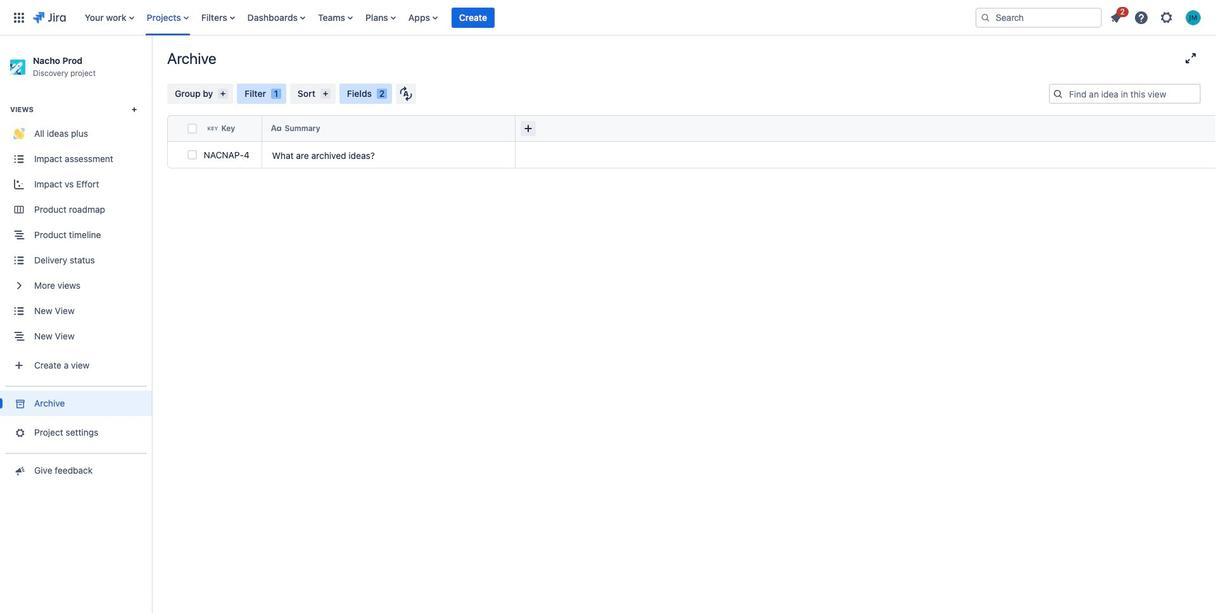 Task type: describe. For each thing, give the bounding box(es) containing it.
project settings image
[[12, 427, 26, 439]]

notifications image
[[1109, 10, 1124, 25]]

list item inside list
[[1105, 5, 1129, 28]]

current project sidebar image
[[138, 51, 166, 76]]

your profile and settings image
[[1186, 10, 1201, 25]]

feedback image
[[12, 465, 26, 477]]

appswitcher icon image
[[11, 10, 27, 25]]

key image
[[207, 123, 218, 133]]

settings image
[[1159, 10, 1174, 25]]

autosave is enabled image
[[400, 86, 412, 101]]

0 horizontal spatial list item
[[452, 0, 495, 35]]

primary element
[[8, 0, 965, 35]]

summary image
[[271, 123, 281, 133]]

jira product discovery navigation element
[[0, 35, 152, 613]]

Search field
[[976, 7, 1102, 28]]

expand image
[[1183, 51, 1199, 66]]



Task type: locate. For each thing, give the bounding box(es) containing it.
1 horizontal spatial list
[[1105, 5, 1209, 29]]

1 horizontal spatial list item
[[1105, 5, 1129, 28]]

help image
[[1134, 10, 1149, 25]]

None search field
[[976, 7, 1102, 28]]

jira image
[[33, 10, 66, 25], [33, 10, 66, 25]]

list
[[78, 0, 965, 35], [1105, 5, 1209, 29]]

group
[[0, 89, 152, 386]]

banner
[[0, 0, 1216, 35]]

list item
[[452, 0, 495, 35], [1105, 5, 1129, 28]]

polaris common.ui.field config.add.add more.icon image
[[521, 121, 536, 136]]

search image
[[981, 12, 991, 22]]

0 horizontal spatial list
[[78, 0, 965, 35]]

:wave: image
[[13, 128, 25, 140], [13, 128, 25, 140]]

cell
[[167, 115, 185, 142], [516, 115, 674, 142], [516, 142, 674, 168]]

Find an idea in this view field
[[1065, 85, 1200, 103]]



Task type: vqa. For each thing, say whether or not it's contained in the screenshot.
Troubleshooting on the top left
no



